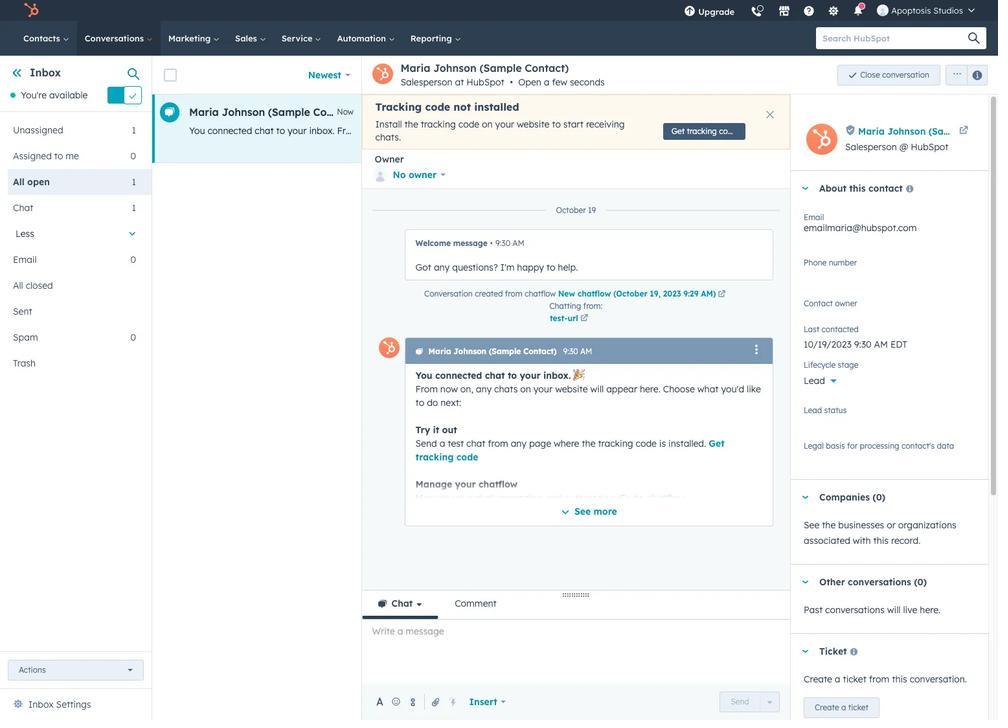 Task type: describe. For each thing, give the bounding box(es) containing it.
1 horizontal spatial salesperson
[[846, 141, 897, 153]]

2 horizontal spatial this
[[893, 674, 908, 686]]

got any questions? i'm happy to help.
[[416, 262, 578, 274]]

to inside install the tracking code on your website to start receiving chats.
[[552, 119, 561, 130]]

hubspot inside maria johnson (sample contact) salesperson at hubspot • open a few seconds
[[467, 76, 505, 88]]

1 vertical spatial •
[[490, 239, 493, 248]]

inbox. for 🎉
[[544, 370, 571, 382]]

1 vertical spatial am
[[581, 347, 593, 357]]

send group
[[720, 692, 780, 713]]

from right created
[[505, 289, 523, 299]]

from inside try it out send a test chat from any page where the tracking code is installed.
[[488, 438, 509, 450]]

search image
[[969, 32, 981, 44]]

a inside 'row'
[[798, 125, 804, 137]]

inbox. for from
[[309, 125, 335, 137]]

(sample for maria johnson (sample contact)
[[268, 106, 310, 119]]

automation.
[[565, 493, 617, 504]]

19
[[588, 206, 596, 215]]

settings
[[56, 699, 91, 711]]

settings image
[[828, 6, 840, 17]]

• inside maria johnson (sample contact) salesperson at hubspot • open a few seconds
[[510, 76, 513, 88]]

send inside try it out send a test chat from any page where the tracking code is installed.
[[416, 438, 437, 450]]

maria for maria johnson (sample contact)
[[189, 106, 219, 119]]

spam
[[13, 332, 38, 344]]

ticket for create a ticket
[[849, 703, 869, 713]]

upgrade
[[699, 6, 735, 17]]

1 horizontal spatial hubspot
[[911, 141, 949, 153]]

link opens in a new window image
[[718, 289, 726, 301]]

0 vertical spatial chat
[[13, 202, 33, 214]]

new chatflow (october 19, 2023 9:29 am) link
[[558, 289, 728, 301]]

see the businesses or organizations associated with this record.
[[804, 520, 957, 547]]

apoptosis studios button
[[870, 0, 983, 21]]

or
[[887, 520, 896, 532]]

Last contacted text field
[[804, 332, 976, 353]]

choose inside the you connected chat to your inbox. 🎉 from now on, any chats on your website will appear here. choose what you'd like to do next:
[[663, 384, 695, 395]]

here. inside 'row'
[[562, 125, 583, 137]]

last
[[804, 325, 820, 334]]

johnson for maria johnson (sample contact)
[[222, 106, 265, 119]]

available
[[49, 90, 88, 101]]

will inside live chat from maria johnson (sample contact) with context you connected chat to your inbox.
from now on, any chats on your website will appear here. choose what you&#x27;d like to do next:

try it out 
send a test chat from any page where the tracking code is ins 'row'
[[512, 125, 526, 137]]

appear inside 'row'
[[528, 125, 559, 137]]

0 horizontal spatial am
[[513, 239, 525, 248]]

seconds
[[570, 76, 605, 88]]

from down ticket dropdown button
[[870, 674, 890, 686]]

try it out send a test chat from any page where the tracking code is installed.
[[416, 425, 709, 450]]

c
[[994, 125, 999, 137]]

less
[[16, 228, 34, 240]]

maria for maria johnson (sample contact) salesperson at hubspot • open a few seconds
[[401, 62, 431, 75]]

maria for maria johnson (sample contac
[[859, 125, 885, 137]]

at
[[455, 76, 464, 88]]

caret image inside other conversations (0) dropdown button
[[802, 581, 809, 584]]

companies (0) button
[[791, 480, 976, 515]]

insert button
[[461, 690, 515, 715]]

tracking inside 'row'
[[957, 125, 992, 137]]

you connected chat to your inbox. 🎉 from now on, any chats on your website will appear here. choose what you'd like to do next:
[[416, 370, 761, 409]]

i'm
[[501, 262, 515, 274]]

tara schultz image
[[878, 5, 889, 16]]

assigned to me
[[13, 151, 79, 162]]

tracking code not installed
[[376, 100, 520, 113]]

newest button
[[300, 62, 359, 88]]

tracking code not installed alert
[[362, 95, 791, 150]]

maria johnson (sample contact) 9:30 am
[[429, 347, 593, 357]]

try inside try it out send a test chat from any page where the tracking code is installed.
[[416, 425, 430, 436]]

service
[[282, 33, 315, 43]]

0 vertical spatial 9:30
[[496, 239, 511, 248]]

chatflow right go
[[647, 493, 686, 504]]

newest
[[308, 69, 341, 81]]

all closed
[[13, 280, 53, 292]]

chat button
[[362, 591, 439, 620]]

on inside the you connected chat to your inbox. 🎉 from now on, any chats on your website will appear here. choose what you'd like to do next:
[[521, 384, 531, 395]]

connected for you connected chat to your inbox. from now on, any chats on your website will appear here. choose what you'd like to do next:  try it out  send a test chat from any page where the tracking c
[[208, 125, 252, 137]]

sales link
[[228, 21, 274, 56]]

a inside try it out send a test chat from any page where the tracking code is installed.
[[440, 438, 445, 450]]

on inside install the tracking code on your website to start receiving chats.
[[482, 119, 493, 130]]

start
[[564, 119, 584, 130]]

2 vertical spatial here.
[[920, 605, 941, 616]]

sent
[[13, 306, 32, 318]]

a inside button
[[842, 703, 847, 713]]

0 horizontal spatial more
[[541, 615, 563, 627]]

you'd inside the you connected chat to your inbox. 🎉 from now on, any chats on your website will appear here. choose what you'd like to do next:
[[722, 384, 745, 395]]

hubspot image
[[23, 3, 39, 18]]

the inside see the businesses or organizations associated with this record.
[[822, 520, 836, 532]]

1 horizontal spatial 9:30
[[564, 347, 578, 357]]

record.
[[892, 535, 921, 547]]

associated
[[804, 535, 851, 547]]

salesperson inside maria johnson (sample contact) salesperson at hubspot • open a few seconds
[[401, 76, 453, 88]]

0 for spam
[[131, 332, 136, 344]]

this inside see the businesses or organizations associated with this record.
[[874, 535, 889, 547]]

Phone number text field
[[804, 256, 976, 282]]

try inside 'row'
[[734, 125, 746, 137]]

menu containing apoptosis studios
[[677, 0, 983, 25]]

with
[[853, 535, 871, 547]]

contact owner no owner
[[804, 299, 858, 316]]

(sample for maria johnson (sample contact) salesperson at hubspot • open a few seconds
[[480, 62, 522, 75]]

the inside try it out send a test chat from any page where the tracking code is installed.
[[582, 438, 596, 450]]

9:29
[[684, 289, 699, 299]]

upgrade image
[[684, 6, 696, 17]]

chat inside button
[[392, 598, 413, 610]]

to inside the manage your chatflow manage your chat messaging and automation. go to chatflow
[[635, 493, 644, 504]]

and
[[546, 493, 562, 504]]

on, inside the you connected chat to your inbox. 🎉 from now on, any chats on your website will appear here. choose what you'd like to do next:
[[461, 384, 474, 395]]

apoptosis
[[892, 5, 932, 16]]

page inside try it out send a test chat from any page where the tracking code is installed.
[[529, 438, 552, 450]]

now inside live chat from maria johnson (sample contact) with context you connected chat to your inbox.
from now on, any chats on your website will appear here. choose what you&#x27;d like to do next:

try it out 
send a test chat from any page where the tracking code is ins 'row'
[[362, 125, 380, 137]]

now inside the you connected chat to your inbox. 🎉 from now on, any chats on your website will appear here. choose what you'd like to do next:
[[441, 384, 458, 395]]

installed.
[[669, 438, 707, 450]]

apoptosis studios
[[892, 5, 964, 16]]

code inside try it out send a test chat from any page where the tracking code is installed.
[[636, 438, 657, 450]]

install the tracking code on your website to start receiving chats.
[[376, 119, 625, 143]]

do inside the you connected chat to your inbox. 🎉 from now on, any chats on your website will appear here. choose what you'd like to do next:
[[427, 397, 438, 409]]

other conversations (0) button
[[791, 565, 976, 600]]

create for create a ticket from this conversation.
[[804, 674, 833, 686]]

any right got
[[434, 262, 450, 274]]

am)
[[701, 289, 716, 299]]

notifications button
[[848, 0, 870, 21]]

appear inside the you connected chat to your inbox. 🎉 from now on, any chats on your website will appear here. choose what you'd like to do next:
[[607, 384, 638, 395]]

any up salesperson @ hubspot at the right of page
[[869, 125, 885, 137]]

main content containing maria johnson (sample contact)
[[152, 56, 999, 721]]

email for email emailmaria@hubspot.com
[[804, 213, 825, 222]]

contact) for maria johnson (sample contact) 9:30 am
[[524, 347, 557, 357]]

website inside live chat from maria johnson (sample contact) with context you connected chat to your inbox.
from now on, any chats on your website will appear here. choose what you&#x27;d like to do next:

try it out 
send a test chat from any page where the tracking code is ins 'row'
[[477, 125, 510, 137]]

welcome message • 9:30 am
[[416, 239, 525, 248]]

contact's
[[902, 441, 935, 451]]

send inside send button
[[731, 697, 750, 707]]

trash
[[13, 358, 36, 370]]

about
[[820, 183, 847, 194]]

link opens in a new window image inside new chatflow (october 19, 2023 9:29 am) link
[[718, 291, 726, 299]]

october 19
[[556, 206, 596, 215]]

conversations for past
[[826, 605, 885, 616]]

or learn more about
[[501, 615, 593, 627]]

lead for lead status
[[804, 406, 823, 415]]

you're available image
[[10, 93, 16, 98]]

phone
[[804, 258, 827, 268]]

what inside the you connected chat to your inbox. 🎉 from now on, any chats on your website will appear here. choose what you'd like to do next:
[[698, 384, 719, 395]]

all for all open
[[13, 176, 24, 188]]

what inside 'row'
[[619, 125, 641, 137]]

companies (0)
[[820, 492, 886, 504]]

more inside button
[[594, 506, 617, 518]]

ticket
[[820, 646, 847, 658]]

trash button
[[8, 351, 136, 377]]

contact) for maria johnson (sample contact) salesperson at hubspot • open a few seconds
[[525, 62, 569, 75]]

go to chatflow link
[[619, 493, 686, 504]]

from:
[[584, 301, 603, 311]]

(0) inside dropdown button
[[873, 492, 886, 504]]

me
[[66, 151, 79, 162]]

past
[[804, 605, 823, 616]]

new chatflow (october 19, 2023 9:29 am)
[[558, 289, 716, 299]]

(sample for maria johnson (sample contac
[[929, 125, 967, 137]]

next: inside 'row'
[[711, 125, 731, 137]]

contacts
[[23, 33, 63, 43]]

tracking inside install the tracking code on your website to start receiving chats.
[[421, 119, 456, 130]]

chatflow up the from:
[[578, 289, 611, 299]]

chats.
[[376, 131, 401, 143]]

installed
[[475, 100, 520, 113]]

all closed button
[[8, 273, 136, 299]]

actions
[[19, 666, 46, 675]]

data
[[937, 441, 955, 451]]

close conversation
[[861, 70, 930, 79]]

email for email
[[13, 254, 37, 266]]

chatting from:
[[550, 301, 603, 311]]

see more
[[575, 506, 617, 518]]

chats inside the you connected chat to your inbox. 🎉 from now on, any chats on your website will appear here. choose what you'd like to do next:
[[495, 384, 518, 395]]

like inside the you connected chat to your inbox. 🎉 from now on, any chats on your website will appear here. choose what you'd like to do next:
[[747, 384, 761, 395]]

(0) inside dropdown button
[[915, 577, 927, 589]]

new
[[558, 289, 576, 299]]

tracking inside try it out send a test chat from any page where the tracking code is installed.
[[598, 438, 634, 450]]

your inside install the tracking code on your website to start receiving chats.
[[495, 119, 515, 130]]

chats inside 'row'
[[416, 125, 440, 137]]

reporting link
[[403, 21, 469, 56]]

will inside the you connected chat to your inbox. 🎉 from now on, any chats on your website will appear here. choose what you'd like to do next:
[[591, 384, 604, 395]]

lead for lead
[[804, 375, 826, 387]]

automation link
[[329, 21, 403, 56]]

companies
[[820, 492, 870, 504]]

owner for contact owner no owner
[[836, 299, 858, 308]]

assigned
[[13, 151, 52, 162]]

out inside try it out send a test chat from any page where the tracking code is installed.
[[442, 425, 457, 436]]

🎉
[[574, 370, 585, 382]]

help image
[[804, 6, 815, 17]]

19,
[[650, 289, 661, 299]]

chatting
[[550, 301, 581, 311]]

caret image
[[802, 496, 809, 499]]

help button
[[799, 0, 821, 21]]



Task type: locate. For each thing, give the bounding box(es) containing it.
you inside the you connected chat to your inbox. 🎉 from now on, any chats on your website will appear here. choose what you'd like to do next:
[[416, 370, 433, 382]]

0 horizontal spatial what
[[619, 125, 641, 137]]

see inside see the businesses or organizations associated with this record.
[[804, 520, 820, 532]]

website inside install the tracking code on your website to start receiving chats.
[[517, 119, 550, 130]]

ticket for create a ticket from this conversation.
[[843, 674, 867, 686]]

1 horizontal spatial from
[[416, 384, 438, 395]]

0 vertical spatial inbox
[[30, 66, 61, 79]]

1 horizontal spatial what
[[698, 384, 719, 395]]

get tracking code inside button
[[672, 126, 738, 136]]

chatflow left new
[[525, 289, 556, 299]]

0 vertical spatial am
[[513, 239, 525, 248]]

johnson inside maria johnson (sample contac link
[[888, 125, 926, 137]]

message
[[454, 239, 488, 248]]

1 horizontal spatial on
[[482, 119, 493, 130]]

this down ticket dropdown button
[[893, 674, 908, 686]]

0 vertical spatial all
[[13, 176, 24, 188]]

on inside 'row'
[[442, 125, 453, 137]]

0 horizontal spatial try
[[416, 425, 430, 436]]

conversations for other
[[848, 577, 912, 589]]

1 for unassigned
[[132, 125, 136, 136]]

1 vertical spatial get tracking code
[[416, 438, 725, 463]]

closed
[[26, 280, 53, 292]]

see down "automation."
[[575, 506, 591, 518]]

1 manage from the top
[[416, 479, 453, 491]]

0 vertical spatial 0
[[131, 151, 136, 162]]

contact) inside 'row'
[[313, 106, 357, 119]]

test inside try it out send a test chat from any page where the tracking code is installed.
[[448, 438, 464, 450]]

0 horizontal spatial 9:30
[[496, 239, 511, 248]]

see for see more
[[575, 506, 591, 518]]

0 vertical spatial see
[[575, 506, 591, 518]]

owner for no owner
[[409, 169, 437, 181]]

1 vertical spatial appear
[[607, 384, 638, 395]]

1 vertical spatial like
[[747, 384, 761, 395]]

choose inside 'row'
[[585, 125, 617, 137]]

any down 'maria johnson (sample contact) 9:30 am'
[[476, 384, 492, 395]]

1 horizontal spatial you'd
[[722, 384, 745, 395]]

any inside try it out send a test chat from any page where the tracking code is installed.
[[511, 438, 527, 450]]

where up the manage your chatflow manage your chat messaging and automation. go to chatflow
[[554, 438, 580, 450]]

1 vertical spatial do
[[427, 397, 438, 409]]

contact) down newest popup button
[[313, 106, 357, 119]]

live
[[904, 605, 918, 616]]

out inside 'row'
[[757, 125, 771, 137]]

chatflow up messaging
[[479, 479, 518, 491]]

chats down tracking code not installed
[[416, 125, 440, 137]]

caret image for about this contact
[[802, 187, 809, 190]]

go
[[619, 493, 632, 504]]

0 horizontal spatial appear
[[528, 125, 559, 137]]

for
[[848, 441, 858, 451]]

caret image left about
[[802, 187, 809, 190]]

9:30 up 🎉
[[564, 347, 578, 357]]

2 lead from the top
[[804, 406, 823, 415]]

contact) inside maria johnson (sample contact) salesperson at hubspot • open a few seconds
[[525, 62, 569, 75]]

marketplaces image
[[779, 6, 791, 17]]

close
[[861, 70, 881, 79]]

will down installed on the top of the page
[[512, 125, 526, 137]]

you inside 'row'
[[189, 125, 205, 137]]

caret image left ticket
[[802, 650, 809, 654]]

here. right live
[[920, 605, 941, 616]]

test
[[806, 125, 822, 137], [448, 438, 464, 450]]

this right about
[[850, 183, 866, 194]]

0 horizontal spatial it
[[433, 425, 440, 436]]

all inside button
[[13, 280, 23, 292]]

no owner button for contact owner
[[804, 297, 976, 318]]

0 horizontal spatial chats
[[416, 125, 440, 137]]

0 vertical spatial here.
[[562, 125, 583, 137]]

0 horizontal spatial now
[[362, 125, 380, 137]]

get inside get tracking code
[[709, 438, 725, 450]]

on down installed on the top of the page
[[482, 119, 493, 130]]

(sample down conversation created from chatflow at the top
[[489, 347, 521, 357]]

2 horizontal spatial will
[[888, 605, 901, 616]]

no owner
[[393, 169, 437, 181]]

1 horizontal spatial here.
[[640, 384, 661, 395]]

what up installed.
[[698, 384, 719, 395]]

no owner button down chats.
[[372, 165, 446, 185]]

you for you connected chat to your inbox. from now on, any chats on your website will appear here. choose what you'd like to do next:  try it out  send a test chat from any page where the tracking c
[[189, 125, 205, 137]]

ticket down the create a ticket from this conversation.
[[849, 703, 869, 713]]

2 1 from the top
[[132, 176, 136, 188]]

the inside live chat from maria johnson (sample contact) with context you connected chat to your inbox.
from now on, any chats on your website will appear here. choose what you&#x27;d like to do next:

try it out 
send a test chat from any page where the tracking code is ins 'row'
[[940, 125, 954, 137]]

help.
[[558, 262, 578, 274]]

(sample up open
[[480, 62, 522, 75]]

ticket inside button
[[849, 703, 869, 713]]

you're available
[[21, 90, 88, 101]]

0 horizontal spatial on
[[442, 125, 453, 137]]

you're
[[21, 90, 47, 101]]

receiving
[[586, 119, 625, 130]]

live chat from maria johnson (sample contact) with context you connected chat to your inbox.
from now on, any chats on your website will appear here. choose what you&#x27;d like to do next:

try it out 
send a test chat from any page where the tracking code is ins row
[[152, 95, 999, 163]]

status
[[825, 406, 847, 415]]

0 horizontal spatial next:
[[441, 397, 461, 409]]

(0)
[[873, 492, 886, 504], [915, 577, 927, 589]]

inbox up you're available
[[30, 66, 61, 79]]

hubspot down maria johnson (sample contac link
[[911, 141, 949, 153]]

website down installed on the top of the page
[[477, 125, 510, 137]]

created
[[475, 289, 503, 299]]

1 for all open
[[132, 176, 136, 188]]

businesses
[[839, 520, 885, 532]]

1 vertical spatial next:
[[441, 397, 461, 409]]

1 vertical spatial chats
[[495, 384, 518, 395]]

lead status
[[804, 406, 847, 415]]

insert
[[470, 697, 498, 708]]

(0) up businesses at the bottom right of page
[[873, 492, 886, 504]]

the up associated
[[822, 520, 836, 532]]

0 for email
[[131, 254, 136, 266]]

past conversations will live here.
[[804, 605, 941, 616]]

caret image for ticket
[[802, 650, 809, 654]]

legal basis for processing contact's data
[[804, 441, 955, 451]]

1 horizontal spatial next:
[[711, 125, 731, 137]]

0 horizontal spatial test
[[448, 438, 464, 450]]

get tracking code
[[672, 126, 738, 136], [416, 438, 725, 463]]

connected down maria johnson (sample contact)
[[208, 125, 252, 137]]

organizations
[[899, 520, 957, 532]]

(sample for maria johnson (sample contact) 9:30 am
[[489, 347, 521, 357]]

0 horizontal spatial no owner button
[[372, 165, 446, 185]]

from up messaging
[[488, 438, 509, 450]]

2 vertical spatial will
[[888, 605, 901, 616]]

on,
[[382, 125, 395, 137], [461, 384, 474, 395]]

maria for maria johnson (sample contact) 9:30 am
[[429, 347, 451, 357]]

0 horizontal spatial hubspot
[[467, 76, 505, 88]]

inbox. left 🎉
[[544, 370, 571, 382]]

the down the you connected chat to your inbox. 🎉 from now on, any chats on your website will appear here. choose what you'd like to do next:
[[582, 438, 596, 450]]

website inside the you connected chat to your inbox. 🎉 from now on, any chats on your website will appear here. choose what you'd like to do next:
[[555, 384, 588, 395]]

get inside button
[[672, 126, 685, 136]]

0 horizontal spatial no
[[393, 169, 406, 181]]

1 all from the top
[[13, 176, 24, 188]]

0 vertical spatial send
[[774, 125, 795, 137]]

where up salesperson @ hubspot at the right of page
[[912, 125, 938, 137]]

create a ticket from this conversation.
[[804, 674, 968, 686]]

0 vertical spatial lead
[[804, 375, 826, 387]]

calling icon image
[[751, 6, 763, 18]]

number
[[829, 258, 857, 268]]

1 vertical spatial contact)
[[313, 106, 357, 119]]

johnson inside maria johnson (sample contact) salesperson at hubspot • open a few seconds
[[434, 62, 477, 75]]

1 vertical spatial page
[[529, 438, 552, 450]]

1 vertical spatial inbox
[[29, 699, 54, 711]]

0 horizontal spatial will
[[512, 125, 526, 137]]

create inside button
[[815, 703, 840, 713]]

chat
[[255, 125, 274, 137], [825, 125, 844, 137], [485, 370, 505, 382], [467, 438, 486, 450], [475, 493, 494, 504]]

appear
[[528, 125, 559, 137], [607, 384, 638, 395]]

0 vertical spatial do
[[697, 125, 708, 137]]

2 all from the top
[[13, 280, 23, 292]]

• right message
[[490, 239, 493, 248]]

more right learn at the bottom of page
[[541, 615, 563, 627]]

lead down lifecycle
[[804, 375, 826, 387]]

welcome
[[416, 239, 451, 248]]

what right the start
[[619, 125, 641, 137]]

3 0 from the top
[[131, 332, 136, 344]]

marketing
[[168, 33, 213, 43]]

0 vertical spatial chats
[[416, 125, 440, 137]]

will
[[512, 125, 526, 137], [591, 384, 604, 395], [888, 605, 901, 616]]

maria inside 'row'
[[189, 106, 219, 119]]

inbox left settings
[[29, 699, 54, 711]]

website down 🎉
[[555, 384, 588, 395]]

0 vertical spatial more
[[594, 506, 617, 518]]

(october
[[614, 289, 648, 299]]

page up salesperson @ hubspot at the right of page
[[888, 125, 910, 137]]

conversations inside dropdown button
[[848, 577, 912, 589]]

unassigned
[[13, 125, 63, 136]]

link opens in a new window image
[[718, 291, 726, 299], [581, 313, 589, 325], [581, 315, 589, 323]]

1 horizontal spatial where
[[912, 125, 938, 137]]

am up i'm
[[513, 239, 525, 248]]

no inside contact owner no owner
[[804, 304, 817, 316]]

johnson for maria johnson (sample contact) salesperson at hubspot • open a few seconds
[[434, 62, 477, 75]]

0 horizontal spatial where
[[554, 438, 580, 450]]

close conversation button
[[838, 64, 941, 85]]

1 vertical spatial get
[[709, 438, 725, 450]]

0 vertical spatial •
[[510, 76, 513, 88]]

0 horizontal spatial out
[[442, 425, 457, 436]]

what
[[619, 125, 641, 137], [698, 384, 719, 395]]

2023
[[663, 289, 681, 299]]

0 vertical spatial from
[[337, 125, 360, 137]]

Search HubSpot search field
[[817, 27, 975, 49]]

main content
[[152, 56, 999, 721]]

inbox inside 'link'
[[29, 699, 54, 711]]

(0) up live
[[915, 577, 927, 589]]

1 vertical spatial lead
[[804, 406, 823, 415]]

1 lead from the top
[[804, 375, 826, 387]]

last contacted
[[804, 325, 859, 334]]

0 vertical spatial email
[[804, 213, 825, 222]]

1 vertical spatial you'd
[[722, 384, 745, 395]]

no down owner
[[393, 169, 406, 181]]

on, down tracking
[[382, 125, 395, 137]]

2 caret image from the top
[[802, 581, 809, 584]]

0 horizontal spatial from
[[337, 125, 360, 137]]

0 vertical spatial on,
[[382, 125, 395, 137]]

here.
[[562, 125, 583, 137], [640, 384, 661, 395], [920, 605, 941, 616]]

the left 'contac'
[[940, 125, 954, 137]]

1 horizontal spatial test
[[806, 125, 822, 137]]

more down "automation."
[[594, 506, 617, 518]]

code inside button
[[720, 126, 738, 136]]

any up messaging
[[511, 438, 527, 450]]

notifications image
[[853, 6, 865, 17]]

inbox for inbox
[[30, 66, 61, 79]]

maria johnson (sample contac
[[859, 125, 999, 137]]

1 0 from the top
[[131, 151, 136, 162]]

inbox. down maria johnson (sample contact)
[[309, 125, 335, 137]]

0 for assigned to me
[[131, 151, 136, 162]]

maria johnson (sample contact) salesperson at hubspot • open a few seconds
[[401, 62, 605, 88]]

conversations up past conversations will live here.
[[848, 577, 912, 589]]

send button
[[720, 692, 761, 713]]

see for see the businesses or organizations associated with this record.
[[804, 520, 820, 532]]

any inside the you connected chat to your inbox. 🎉 from now on, any chats on your website will appear here. choose what you'd like to do next:
[[476, 384, 492, 395]]

2 0 from the top
[[131, 254, 136, 266]]

no owner button
[[372, 165, 446, 185], [804, 297, 976, 318]]

website
[[517, 119, 550, 130], [477, 125, 510, 137], [555, 384, 588, 395]]

other
[[820, 577, 846, 589]]

chats down 'maria johnson (sample contact) 9:30 am'
[[495, 384, 518, 395]]

1 vertical spatial create
[[815, 703, 840, 713]]

maria johnson (sample contac link
[[859, 123, 999, 139]]

0 vertical spatial you'd
[[643, 125, 666, 137]]

from inside the you connected chat to your inbox. 🎉 from now on, any chats on your website will appear here. choose what you'd like to do next:
[[416, 384, 438, 395]]

0 vertical spatial conversations
[[848, 577, 912, 589]]

0 vertical spatial ticket
[[843, 674, 867, 686]]

@
[[900, 141, 909, 153]]

all left open
[[13, 176, 24, 188]]

(sample down newest
[[268, 106, 310, 119]]

1 vertical spatial inbox.
[[544, 370, 571, 382]]

test inside 'row'
[[806, 125, 822, 137]]

test-
[[550, 313, 568, 323]]

any down tracking
[[398, 125, 414, 137]]

0 horizontal spatial this
[[850, 183, 866, 194]]

code inside install the tracking code on your website to start receiving chats.
[[459, 119, 480, 130]]

test-url
[[550, 313, 579, 323]]

0 vertical spatial manage
[[416, 479, 453, 491]]

1 vertical spatial from
[[416, 384, 438, 395]]

here. inside the you connected chat to your inbox. 🎉 from now on, any chats on your website will appear here. choose what you'd like to do next:
[[640, 384, 661, 395]]

0 vertical spatial get
[[672, 126, 685, 136]]

the inside install the tracking code on your website to start receiving chats.
[[405, 119, 418, 130]]

create for create a ticket
[[815, 703, 840, 713]]

from inside 'row'
[[337, 125, 360, 137]]

(sample inside maria johnson (sample contact) salesperson at hubspot • open a few seconds
[[480, 62, 522, 75]]

see more button
[[561, 504, 617, 521]]

a inside maria johnson (sample contact) salesperson at hubspot • open a few seconds
[[544, 76, 550, 88]]

2 vertical spatial 0
[[131, 332, 136, 344]]

you
[[189, 125, 205, 137], [416, 370, 433, 382]]

9:30 up i'm
[[496, 239, 511, 248]]

0 horizontal spatial here.
[[562, 125, 583, 137]]

1 vertical spatial all
[[13, 280, 23, 292]]

where inside 'row'
[[912, 125, 938, 137]]

inbox for inbox settings
[[29, 699, 54, 711]]

0 vertical spatial like
[[669, 125, 683, 137]]

connected down 'maria johnson (sample contact) 9:30 am'
[[435, 370, 482, 382]]

email down less
[[13, 254, 37, 266]]

0 vertical spatial no
[[393, 169, 406, 181]]

1 1 from the top
[[132, 125, 136, 136]]

the down tracking
[[405, 119, 418, 130]]

maria
[[401, 62, 431, 75], [189, 106, 219, 119], [859, 125, 885, 137], [429, 347, 451, 357]]

am up 🎉
[[581, 347, 593, 357]]

email down about
[[804, 213, 825, 222]]

johnson for maria johnson (sample contact) 9:30 am
[[454, 347, 487, 357]]

see up associated
[[804, 520, 820, 532]]

will up try it out send a test chat from any page where the tracking code is installed. at bottom
[[591, 384, 604, 395]]

choose up installed.
[[663, 384, 695, 395]]

chat inside try it out send a test chat from any page where the tracking code is installed.
[[467, 438, 486, 450]]

2 vertical spatial contact)
[[524, 347, 557, 357]]

october
[[556, 206, 586, 215]]

next: inside the you connected chat to your inbox. 🎉 from now on, any chats on your website will appear here. choose what you'd like to do next:
[[441, 397, 461, 409]]

you'd
[[643, 125, 666, 137], [722, 384, 745, 395]]

no up the last
[[804, 304, 817, 316]]

chat
[[13, 202, 33, 214], [392, 598, 413, 610]]

maria inside maria johnson (sample contact) salesperson at hubspot • open a few seconds
[[401, 62, 431, 75]]

no owner button up "last contacted" text box
[[804, 297, 976, 318]]

lead inside the lead popup button
[[804, 375, 826, 387]]

contact) down 'test-'
[[524, 347, 557, 357]]

owner
[[409, 169, 437, 181], [836, 299, 858, 308], [819, 304, 845, 316]]

this inside dropdown button
[[850, 183, 866, 194]]

johnson for maria johnson (sample contac
[[888, 125, 926, 137]]

2 manage from the top
[[416, 493, 451, 504]]

page up the manage your chatflow manage your chat messaging and automation. go to chatflow
[[529, 438, 552, 450]]

3 1 from the top
[[132, 202, 136, 214]]

install
[[376, 119, 402, 130]]

1 vertical spatial try
[[416, 425, 430, 436]]

0 horizontal spatial on,
[[382, 125, 395, 137]]

caret image
[[802, 187, 809, 190], [802, 581, 809, 584], [802, 650, 809, 654]]

close image
[[767, 111, 774, 119]]

all left closed
[[13, 280, 23, 292]]

0 vertical spatial (0)
[[873, 492, 886, 504]]

choose
[[585, 125, 617, 137], [663, 384, 695, 395]]

page inside 'row'
[[888, 125, 910, 137]]

on, down 'maria johnson (sample contact) 9:30 am'
[[461, 384, 474, 395]]

2 horizontal spatial here.
[[920, 605, 941, 616]]

hubspot link
[[16, 3, 49, 18]]

here. left receiving
[[562, 125, 583, 137]]

contact) for maria johnson (sample contact)
[[313, 106, 357, 119]]

salesperson left the @
[[846, 141, 897, 153]]

you for you connected chat to your inbox. 🎉 from now on, any chats on your website will appear here. choose what you'd like to do next:
[[416, 370, 433, 382]]

emailmaria@hubspot.com
[[804, 222, 917, 234]]

(sample left 'contac'
[[929, 125, 967, 137]]

not
[[454, 100, 471, 113]]

test-url link
[[550, 312, 603, 325]]

email
[[804, 213, 825, 222], [13, 254, 37, 266]]

choose right the start
[[585, 125, 617, 137]]

from inside 'row'
[[846, 125, 867, 137]]

ticket button
[[791, 635, 976, 670]]

0 vertical spatial page
[[888, 125, 910, 137]]

caret image left the other
[[802, 581, 809, 584]]

0 vertical spatial connected
[[208, 125, 252, 137]]

• left open
[[510, 76, 513, 88]]

where inside try it out send a test chat from any page where the tracking code is installed.
[[554, 438, 580, 450]]

contact) up few
[[525, 62, 569, 75]]

this down or
[[874, 535, 889, 547]]

1 vertical spatial what
[[698, 384, 719, 395]]

1 horizontal spatial see
[[804, 520, 820, 532]]

do inside 'row'
[[697, 125, 708, 137]]

all for all closed
[[13, 280, 23, 292]]

basis
[[826, 441, 846, 451]]

from up salesperson @ hubspot at the right of page
[[846, 125, 867, 137]]

0 vertical spatial next:
[[711, 125, 731, 137]]

menu
[[677, 0, 983, 25]]

1
[[132, 125, 136, 136], [132, 176, 136, 188], [132, 202, 136, 214]]

1 horizontal spatial do
[[697, 125, 708, 137]]

salesperson @ hubspot
[[846, 141, 949, 153]]

1 caret image from the top
[[802, 187, 809, 190]]

hubspot right at
[[467, 76, 505, 88]]

website left the start
[[517, 119, 550, 130]]

0 vertical spatial will
[[512, 125, 526, 137]]

0 vertical spatial create
[[804, 674, 833, 686]]

no inside popup button
[[393, 169, 406, 181]]

on down 'maria johnson (sample contact) 9:30 am'
[[521, 384, 531, 395]]

1 for chat
[[132, 202, 136, 214]]

inbox. inside the you connected chat to your inbox. 🎉 from now on, any chats on your website will appear here. choose what you'd like to do next:
[[544, 370, 571, 382]]

sales
[[235, 33, 260, 43]]

3 caret image from the top
[[802, 650, 809, 654]]

it inside 'row'
[[749, 125, 755, 137]]

salesperson up tracking code not installed
[[401, 76, 453, 88]]

0 horizontal spatial (0)
[[873, 492, 886, 504]]

like inside 'row'
[[669, 125, 683, 137]]

group
[[941, 64, 988, 85]]

or
[[504, 615, 515, 627]]

0 vertical spatial get tracking code
[[672, 126, 738, 136]]

1 vertical spatial hubspot
[[911, 141, 949, 153]]

1 vertical spatial out
[[442, 425, 457, 436]]

0 horizontal spatial chat
[[13, 202, 33, 214]]

conversations down 'other conversations (0)'
[[826, 605, 885, 616]]

from
[[337, 125, 360, 137], [416, 384, 438, 395]]

caret image inside "about this contact" dropdown button
[[802, 187, 809, 190]]

2 vertical spatial 1
[[132, 202, 136, 214]]

conversations
[[85, 33, 146, 43]]

create a ticket button
[[804, 698, 880, 719]]

chat inside the you connected chat to your inbox. 🎉 from now on, any chats on your website will appear here. choose what you'd like to do next:
[[485, 370, 505, 382]]

1 vertical spatial no
[[804, 304, 817, 316]]

inbox settings link
[[29, 697, 91, 713]]

am
[[513, 239, 525, 248], [581, 347, 593, 357]]

ticket up 'create a ticket'
[[843, 674, 867, 686]]

chat inside the manage your chatflow manage your chat messaging and automation. go to chatflow
[[475, 493, 494, 504]]

it inside try it out send a test chat from any page where the tracking code is installed.
[[433, 425, 440, 436]]

connected inside the you connected chat to your inbox. 🎉 from now on, any chats on your website will appear here. choose what you'd like to do next:
[[435, 370, 482, 382]]

0 horizontal spatial inbox.
[[309, 125, 335, 137]]

connected for you connected chat to your inbox. 🎉 from now on, any chats on your website will appear here. choose what you'd like to do next:
[[435, 370, 482, 382]]

tracking inside button
[[687, 126, 717, 136]]

2 vertical spatial this
[[893, 674, 908, 686]]

0 horizontal spatial page
[[529, 438, 552, 450]]

on, inside live chat from maria johnson (sample contact) with context you connected chat to your inbox.
from now on, any chats on your website will appear here. choose what you&#x27;d like to do next:

try it out 
send a test chat from any page where the tracking code is ins 'row'
[[382, 125, 395, 137]]

inbox. inside 'row'
[[309, 125, 335, 137]]

lead left status
[[804, 406, 823, 415]]

manage your chatflow manage your chat messaging and automation. go to chatflow
[[416, 479, 686, 504]]

0 vertical spatial out
[[757, 125, 771, 137]]

will left live
[[888, 605, 901, 616]]

you'd inside live chat from maria johnson (sample contact) with context you connected chat to your inbox.
from now on, any chats on your website will appear here. choose what you&#x27;d like to do next:

try it out 
send a test chat from any page where the tracking code is ins 'row'
[[643, 125, 666, 137]]

page
[[888, 125, 910, 137], [529, 438, 552, 450]]

url
[[568, 313, 579, 323]]

see inside see more button
[[575, 506, 591, 518]]

comment
[[455, 598, 497, 610]]

0 vertical spatial choose
[[585, 125, 617, 137]]

0 vertical spatial try
[[734, 125, 746, 137]]

here. up the is
[[640, 384, 661, 395]]

caret image inside ticket dropdown button
[[802, 650, 809, 654]]

contac
[[969, 125, 999, 137]]

tracking
[[421, 119, 456, 130], [957, 125, 992, 137], [687, 126, 717, 136], [598, 438, 634, 450], [416, 452, 454, 463]]

on down tracking code not installed
[[442, 125, 453, 137]]

send inside live chat from maria johnson (sample contact) with context you connected chat to your inbox.
from now on, any chats on your website will appear here. choose what you&#x27;d like to do next:

try it out 
send a test chat from any page where the tracking code is ins 'row'
[[774, 125, 795, 137]]

1 horizontal spatial it
[[749, 125, 755, 137]]

no owner button for owner
[[372, 165, 446, 185]]

1 vertical spatial manage
[[416, 493, 451, 504]]



Task type: vqa. For each thing, say whether or not it's contained in the screenshot.
the "1" corresponding to 1
no



